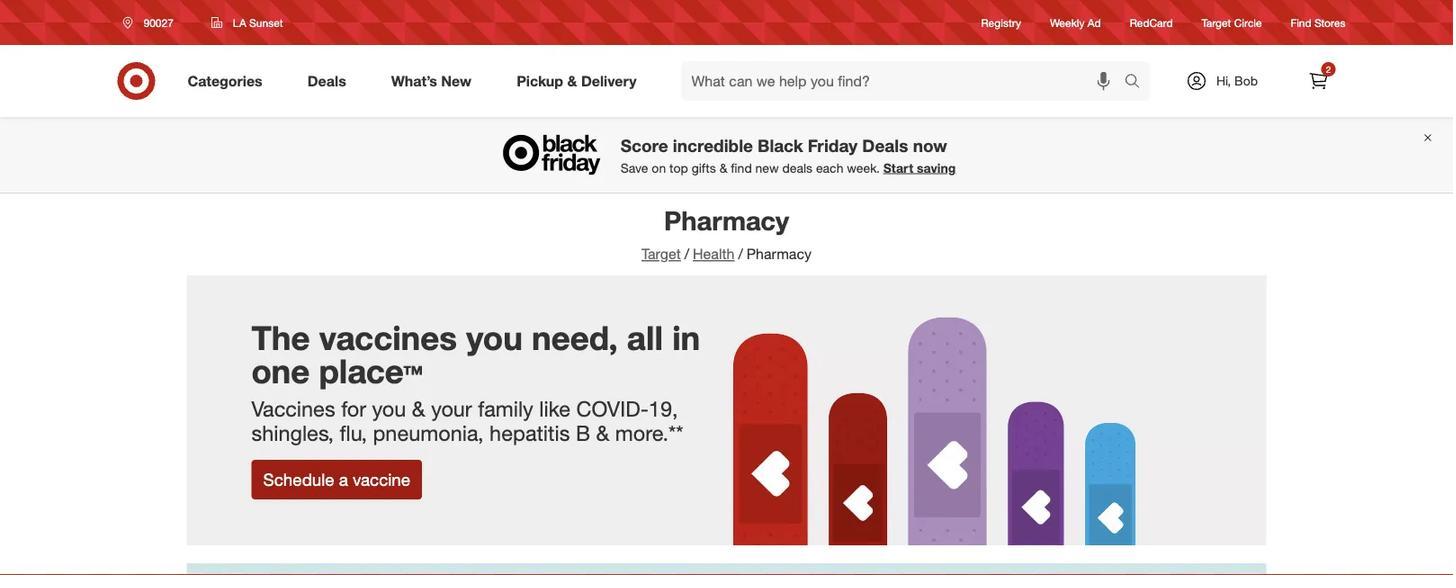 Task type: vqa. For each thing, say whether or not it's contained in the screenshot.
19,
yes



Task type: describe. For each thing, give the bounding box(es) containing it.
schedule
[[263, 469, 334, 490]]

start
[[884, 160, 914, 176]]

1 vertical spatial pharmacy
[[747, 245, 812, 263]]

registry
[[982, 16, 1022, 29]]

la
[[233, 16, 246, 29]]

vaccines
[[252, 396, 335, 422]]

shingles,
[[252, 420, 334, 446]]

what's
[[391, 72, 437, 90]]

weekly ad
[[1050, 16, 1101, 29]]

deals inside score incredible black friday deals now save on top gifts & find new deals each week. start saving
[[863, 135, 909, 156]]

categories link
[[172, 61, 285, 101]]

new
[[756, 160, 779, 176]]

target link
[[642, 245, 681, 263]]

friday
[[808, 135, 858, 156]]

pickup
[[517, 72, 564, 90]]

find
[[1291, 16, 1312, 29]]

target circle
[[1202, 16, 1263, 29]]

la sunset button
[[200, 6, 295, 39]]

health link
[[693, 245, 735, 263]]

pharmacy target / health / pharmacy
[[642, 204, 812, 263]]

each
[[816, 160, 844, 176]]

delivery
[[581, 72, 637, 90]]

deals
[[783, 160, 813, 176]]

2
[[1327, 63, 1332, 75]]

for
[[341, 396, 366, 422]]

stores
[[1315, 16, 1346, 29]]

1 horizontal spatial you
[[466, 318, 523, 358]]

What can we help you find? suggestions appear below search field
[[681, 61, 1129, 101]]

week.
[[847, 160, 880, 176]]

redcard link
[[1130, 15, 1173, 30]]

pickup & delivery link
[[501, 61, 659, 101]]

& inside score incredible black friday deals now save on top gifts & find new deals each week. start saving
[[720, 160, 728, 176]]

like
[[539, 396, 571, 422]]

2 link
[[1299, 61, 1339, 101]]

hi,
[[1217, 73, 1232, 89]]

2 / from the left
[[738, 245, 743, 263]]

flu,
[[340, 420, 367, 446]]

bob
[[1235, 73, 1258, 89]]

place™
[[319, 351, 423, 391]]

on
[[652, 160, 666, 176]]

what's new link
[[376, 61, 494, 101]]

90027
[[144, 16, 174, 29]]

your
[[431, 396, 472, 422]]

search button
[[1117, 61, 1160, 104]]

save
[[621, 160, 648, 176]]

weekly ad link
[[1050, 15, 1101, 30]]

schedule a vaccine
[[263, 469, 411, 490]]

target inside pharmacy target / health / pharmacy
[[642, 245, 681, 263]]

b
[[576, 420, 590, 446]]

schedule a vaccine button
[[252, 460, 422, 500]]

family
[[478, 396, 534, 422]]

vaccine
[[353, 469, 411, 490]]

pneumonia,
[[373, 420, 484, 446]]



Task type: locate. For each thing, give the bounding box(es) containing it.
hepatitis
[[490, 420, 570, 446]]

1 horizontal spatial /
[[738, 245, 743, 263]]

circle
[[1235, 16, 1263, 29]]

target
[[1202, 16, 1232, 29], [642, 245, 681, 263]]

19,
[[649, 396, 678, 422]]

/
[[685, 245, 690, 263], [738, 245, 743, 263]]

0 horizontal spatial you
[[372, 396, 406, 422]]

ad
[[1088, 16, 1101, 29]]

what's new
[[391, 72, 472, 90]]

1 vertical spatial deals
[[863, 135, 909, 156]]

& right b
[[596, 420, 610, 446]]

gifts
[[692, 160, 716, 176]]

pharmacy right health
[[747, 245, 812, 263]]

hi, bob
[[1217, 73, 1258, 89]]

the
[[252, 318, 310, 358]]

find
[[731, 160, 752, 176]]

in
[[673, 318, 701, 358]]

incredible
[[673, 135, 753, 156]]

& left the your
[[412, 396, 425, 422]]

saving
[[917, 160, 956, 176]]

0 vertical spatial you
[[466, 318, 523, 358]]

more.**
[[615, 420, 684, 446]]

0 vertical spatial deals
[[308, 72, 346, 90]]

0 vertical spatial pharmacy
[[664, 204, 789, 236]]

1 vertical spatial target
[[642, 245, 681, 263]]

you
[[466, 318, 523, 358], [372, 396, 406, 422]]

1 vertical spatial you
[[372, 396, 406, 422]]

la sunset
[[233, 16, 283, 29]]

90027 button
[[111, 6, 193, 39]]

vaccines
[[319, 318, 457, 358]]

deals left what's
[[308, 72, 346, 90]]

1 horizontal spatial deals
[[863, 135, 909, 156]]

new
[[441, 72, 472, 90]]

redcard
[[1130, 16, 1173, 29]]

black
[[758, 135, 803, 156]]

one
[[252, 351, 310, 391]]

all
[[627, 318, 663, 358]]

pharmacy up health link
[[664, 204, 789, 236]]

1 / from the left
[[685, 245, 690, 263]]

0 horizontal spatial target
[[642, 245, 681, 263]]

now
[[913, 135, 948, 156]]

you right for
[[372, 396, 406, 422]]

/ right health
[[738, 245, 743, 263]]

registry link
[[982, 15, 1022, 30]]

&
[[568, 72, 577, 90], [720, 160, 728, 176], [412, 396, 425, 422], [596, 420, 610, 446]]

sunset
[[249, 16, 283, 29]]

need,
[[532, 318, 618, 358]]

weekly
[[1050, 16, 1085, 29]]

score incredible black friday deals now save on top gifts & find new deals each week. start saving
[[621, 135, 956, 176]]

0 horizontal spatial /
[[685, 245, 690, 263]]

top
[[670, 160, 688, 176]]

target circle link
[[1202, 15, 1263, 30]]

deals
[[308, 72, 346, 90], [863, 135, 909, 156]]

0 vertical spatial target
[[1202, 16, 1232, 29]]

pharmacy
[[664, 204, 789, 236], [747, 245, 812, 263]]

a
[[339, 469, 348, 490]]

search
[[1117, 74, 1160, 91]]

categories
[[188, 72, 263, 90]]

target left circle
[[1202, 16, 1232, 29]]

find stores
[[1291, 16, 1346, 29]]

the vaccines you need, all in one place™ vaccines for you & your family like covid-19, shingles, flu, pneumonia, hepatitis b & more.**
[[252, 318, 701, 446]]

covid-
[[577, 396, 649, 422]]

pickup & delivery
[[517, 72, 637, 90]]

deals up start
[[863, 135, 909, 156]]

& left find
[[720, 160, 728, 176]]

health
[[693, 245, 735, 263]]

find stores link
[[1291, 15, 1346, 30]]

0 horizontal spatial deals
[[308, 72, 346, 90]]

& right 'pickup'
[[568, 72, 577, 90]]

you up family
[[466, 318, 523, 358]]

deals link
[[292, 61, 369, 101]]

1 horizontal spatial target
[[1202, 16, 1232, 29]]

/ right target link
[[685, 245, 690, 263]]

score
[[621, 135, 668, 156]]

target left health
[[642, 245, 681, 263]]



